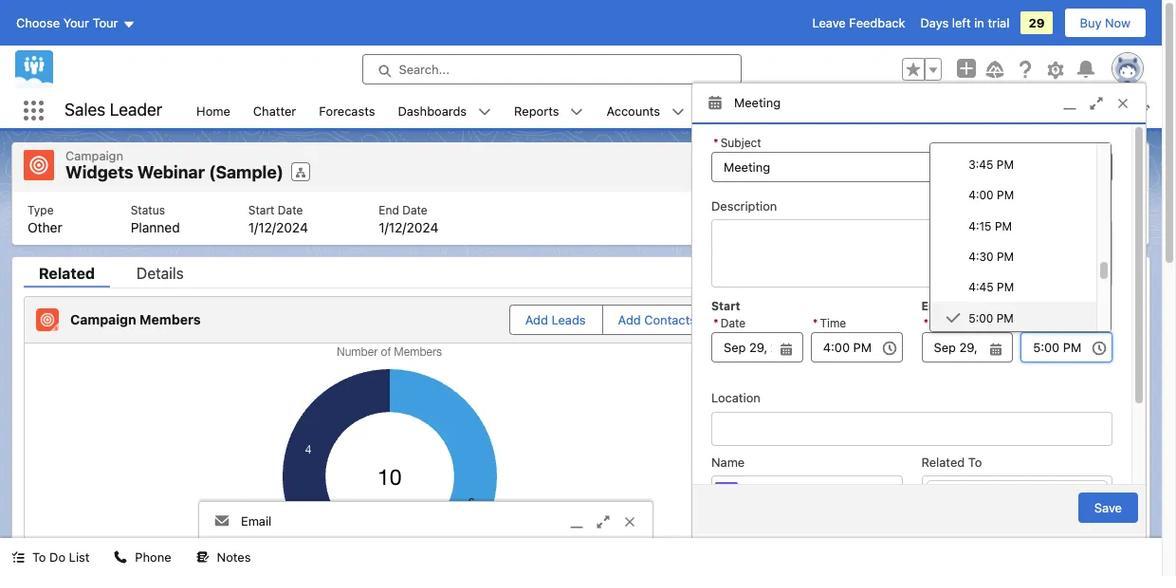 Task type: locate. For each thing, give the bounding box(es) containing it.
add for add leads
[[526, 312, 548, 327]]

1 horizontal spatial end
[[922, 299, 944, 313]]

0 horizontal spatial to
[[32, 549, 46, 565]]

task,
[[1072, 492, 1099, 507]]

status planned
[[131, 203, 180, 235]]

1 1/12/2024 from the left
[[248, 219, 308, 235]]

0 horizontal spatial list
[[69, 549, 90, 565]]

reports
[[514, 103, 559, 118]]

1 * time from the left
[[813, 316, 847, 330]]

text default image
[[571, 105, 584, 118], [946, 310, 962, 325], [11, 551, 25, 564], [196, 551, 209, 564]]

other
[[28, 219, 62, 235]]

2 * time from the left
[[1023, 316, 1057, 330]]

1 horizontal spatial email
[[937, 159, 967, 174]]

2 add from the left
[[618, 312, 641, 327]]

1 vertical spatial to
[[32, 549, 46, 565]]

1 horizontal spatial all
[[1123, 406, 1138, 421]]

* date right contacts
[[714, 316, 746, 330]]

start right contacts
[[712, 299, 741, 313]]

4:45
[[969, 280, 994, 295]]

chatter link
[[242, 93, 308, 128]]

option
[[931, 118, 1097, 149]]

all right expand
[[1064, 406, 1078, 421]]

5:00 pm
[[969, 311, 1014, 325]]

related link
[[24, 264, 110, 287]]

0 horizontal spatial time
[[820, 316, 847, 330]]

pm right 4:00
[[997, 188, 1015, 203]]

list box containing 3:45 pm
[[930, 118, 1112, 333]]

text default image inside the notes button
[[196, 551, 209, 564]]

text default image for notes
[[196, 551, 209, 564]]

pm right 5:00
[[997, 311, 1014, 325]]

4:00 pm
[[969, 188, 1015, 203]]

Name text field
[[756, 476, 881, 511]]

related inside related link
[[39, 264, 95, 281]]

0 vertical spatial to
[[969, 454, 982, 469]]

leads
[[552, 312, 586, 327]]

to
[[979, 473, 990, 488]]

related inside meeting "dialog"
[[922, 454, 965, 469]]

expand
[[1018, 406, 1060, 421]]

add inside add leads button
[[526, 312, 548, 327]]

pm
[[997, 158, 1014, 172], [997, 188, 1015, 203], [995, 219, 1013, 233], [997, 250, 1015, 264], [997, 280, 1015, 295], [997, 311, 1014, 325]]

trial
[[988, 15, 1010, 30]]

1 vertical spatial campaign
[[70, 311, 136, 327]]

pm for 5:00 pm
[[997, 311, 1014, 325]]

leave feedback
[[813, 15, 906, 30]]

group
[[902, 58, 942, 81], [712, 315, 804, 363], [922, 315, 1014, 363]]

status
[[791, 535, 1139, 575]]

1 vertical spatial end
[[922, 299, 944, 313]]

to up to
[[969, 454, 982, 469]]

text default image inside accounts list item
[[672, 105, 685, 118]]

group down 4:45
[[922, 315, 1014, 363]]

text default image right reports
[[571, 105, 584, 118]]

opportunities link
[[697, 93, 798, 128]]

sending
[[892, 492, 937, 507]]

campaign
[[65, 148, 123, 163], [70, 311, 136, 327]]

1 all from the left
[[1064, 406, 1078, 421]]

list containing other
[[12, 191, 1149, 244]]

1 horizontal spatial related
[[922, 454, 965, 469]]

1/12/2024
[[248, 219, 308, 235], [379, 219, 439, 235]]

0 horizontal spatial 1/12/2024
[[248, 219, 308, 235]]

* date left 5:00
[[924, 316, 956, 330]]

text default image left phone at left bottom
[[114, 551, 128, 564]]

an
[[941, 492, 955, 507]]

pm for 4:15 pm
[[995, 219, 1013, 233]]

pm right the 4:30
[[997, 250, 1015, 264]]

list
[[913, 159, 933, 174], [69, 549, 90, 565]]

all right view
[[1123, 406, 1138, 421]]

notes button
[[185, 538, 262, 576]]

0 horizontal spatial * time
[[813, 316, 847, 330]]

text default image
[[672, 105, 685, 118], [114, 551, 128, 564]]

1 time from the left
[[820, 316, 847, 330]]

text default image right accounts
[[672, 105, 685, 118]]

1 vertical spatial list
[[69, 549, 90, 565]]

add left contacts
[[618, 312, 641, 327]]

email
[[937, 159, 967, 174], [241, 514, 272, 529]]

home
[[197, 103, 230, 118]]

date
[[278, 203, 303, 217], [403, 203, 428, 217], [721, 316, 746, 330], [931, 316, 956, 330]]

1 horizontal spatial •
[[1082, 406, 1088, 421]]

view all link
[[1091, 398, 1139, 428]]

add inside add contacts button
[[618, 312, 641, 327]]

details link
[[121, 264, 199, 287]]

group up location
[[712, 315, 804, 363]]

campaign down sales
[[65, 148, 123, 163]]

expand all button
[[1017, 398, 1079, 428]]

related for related to
[[922, 454, 965, 469]]

1 horizontal spatial text default image
[[672, 105, 685, 118]]

email,
[[958, 492, 992, 507]]

a
[[1061, 492, 1068, 507]]

&
[[887, 441, 896, 456]]

start for start date 1/12/2024
[[248, 203, 275, 217]]

None text field
[[712, 332, 804, 363], [811, 332, 903, 363], [712, 332, 804, 363], [811, 332, 903, 363]]

list
[[185, 93, 1167, 128], [12, 191, 1149, 244]]

end
[[379, 203, 399, 217], [922, 299, 944, 313]]

1 * date from the left
[[714, 316, 746, 330]]

text default image inside reports list item
[[571, 105, 584, 118]]

1 vertical spatial start
[[712, 299, 741, 313]]

name
[[712, 454, 745, 469]]

* date for end
[[924, 316, 956, 330]]

1 add from the left
[[526, 312, 548, 327]]

date inside "start date 1/12/2024"
[[278, 203, 303, 217]]

activities
[[924, 473, 975, 488]]

0 horizontal spatial add
[[526, 312, 548, 327]]

0 horizontal spatial end
[[379, 203, 399, 217]]

upcoming
[[822, 441, 884, 456]]

1 horizontal spatial list
[[913, 159, 933, 174]]

text default image left notes
[[196, 551, 209, 564]]

contacts image
[[716, 482, 738, 505]]

1 horizontal spatial to
[[969, 454, 982, 469]]

pm right 4:45
[[997, 280, 1015, 295]]

search... button
[[362, 54, 742, 84]]

campaign down related link
[[70, 311, 136, 327]]

add contacts
[[618, 312, 697, 327]]

0 horizontal spatial * date
[[714, 316, 746, 330]]

4:30
[[969, 250, 994, 264]]

0 vertical spatial list
[[913, 159, 933, 174]]

• left expand
[[1008, 406, 1013, 421]]

webinar
[[137, 162, 205, 182]]

text default image inside 5:00 pm option
[[946, 310, 962, 325]]

related
[[39, 264, 95, 281], [922, 454, 965, 469]]

3:45 pm
[[969, 158, 1014, 172]]

email up notes
[[241, 514, 272, 529]]

now
[[1106, 15, 1131, 30]]

list inside button
[[69, 549, 90, 565]]

1 • from the left
[[1008, 406, 1013, 421]]

dashboards list item
[[387, 93, 503, 128]]

related for related
[[39, 264, 95, 281]]

* time for start
[[813, 316, 847, 330]]

members
[[140, 311, 201, 327]]

pm right 3:45 in the top of the page
[[997, 158, 1014, 172]]

0 horizontal spatial email
[[241, 514, 272, 529]]

list right do
[[69, 549, 90, 565]]

accounts
[[607, 103, 660, 118]]

end for end date 1/12/2024
[[379, 203, 399, 217]]

0 vertical spatial list
[[185, 93, 1167, 128]]

•
[[1008, 406, 1013, 421], [1082, 406, 1088, 421]]

start inside meeting "dialog"
[[712, 299, 741, 313]]

phone
[[135, 549, 171, 565]]

1 horizontal spatial 1/12/2024
[[379, 219, 439, 235]]

end inside end date 1/12/2024
[[379, 203, 399, 217]]

buy
[[1080, 15, 1102, 30]]

related up activities
[[922, 454, 965, 469]]

1 horizontal spatial add
[[618, 312, 641, 327]]

accounts link
[[595, 93, 672, 128]]

text default image for 5:00 pm
[[946, 310, 962, 325]]

0 horizontal spatial related
[[39, 264, 95, 281]]

all
[[1064, 406, 1078, 421], [1123, 406, 1138, 421]]

group for end
[[922, 315, 1014, 363]]

None text field
[[712, 151, 1113, 182], [922, 332, 1014, 363], [1021, 332, 1113, 363], [712, 151, 1113, 182], [922, 332, 1014, 363], [1021, 332, 1113, 363]]

end inside meeting "dialog"
[[922, 299, 944, 313]]

to
[[969, 454, 982, 469], [32, 549, 46, 565]]

save button
[[1079, 492, 1139, 522]]

email left 3:45 in the top of the page
[[937, 159, 967, 174]]

0 vertical spatial email
[[937, 159, 967, 174]]

pm inside option
[[997, 311, 1014, 325]]

• left view
[[1082, 406, 1088, 421]]

add left leads
[[526, 312, 548, 327]]

1 vertical spatial text default image
[[114, 551, 128, 564]]

leave
[[813, 15, 846, 30]]

opportunities list item
[[697, 93, 823, 128]]

leave feedback link
[[813, 15, 906, 30]]

0 vertical spatial end
[[379, 203, 399, 217]]

contacts
[[645, 312, 697, 327]]

no
[[904, 473, 920, 488]]

0 horizontal spatial •
[[1008, 406, 1013, 421]]

time for start
[[820, 316, 847, 330]]

1 vertical spatial related
[[922, 454, 965, 469]]

0 horizontal spatial text default image
[[114, 551, 128, 564]]

text default image inside 'to do list' button
[[11, 551, 25, 564]]

text default image left 5:00
[[946, 310, 962, 325]]

0 vertical spatial related
[[39, 264, 95, 281]]

related down other
[[39, 264, 95, 281]]

3:45
[[969, 158, 994, 172]]

send
[[880, 159, 909, 174]]

email inside button
[[937, 159, 967, 174]]

1 vertical spatial list
[[12, 191, 1149, 244]]

2 time from the left
[[1031, 316, 1057, 330]]

pm right '4:15'
[[995, 219, 1013, 233]]

4:45 pm
[[969, 280, 1015, 295]]

dashboards
[[398, 103, 467, 118]]

campaign for campaign members
[[70, 311, 136, 327]]

0 horizontal spatial all
[[1064, 406, 1078, 421]]

4:15
[[969, 219, 992, 233]]

text default image left do
[[11, 551, 25, 564]]

* time
[[813, 316, 847, 330], [1023, 316, 1057, 330]]

list right send
[[913, 159, 933, 174]]

1 vertical spatial email
[[241, 514, 272, 529]]

do
[[49, 549, 66, 565]]

* date
[[714, 316, 746, 330], [924, 316, 956, 330]]

0 vertical spatial text default image
[[672, 105, 685, 118]]

search...
[[399, 62, 450, 77]]

0 horizontal spatial start
[[248, 203, 275, 217]]

0 vertical spatial start
[[248, 203, 275, 217]]

5:00
[[969, 311, 994, 325]]

2 * date from the left
[[924, 316, 956, 330]]

to left do
[[32, 549, 46, 565]]

location
[[712, 390, 761, 405]]

2 1/12/2024 from the left
[[379, 219, 439, 235]]

1 horizontal spatial time
[[1031, 316, 1057, 330]]

0 vertical spatial campaign
[[65, 148, 123, 163]]

1 horizontal spatial * date
[[924, 316, 956, 330]]

add leads button
[[510, 305, 601, 334]]

start inside "start date 1/12/2024"
[[248, 203, 275, 217]]

list box
[[930, 118, 1112, 333]]

1 horizontal spatial * time
[[1023, 316, 1057, 330]]

1 horizontal spatial start
[[712, 299, 741, 313]]

campaign for campaign
[[65, 148, 123, 163]]

dashboards link
[[387, 93, 478, 128]]

to inside 'to do list' button
[[32, 549, 46, 565]]

start down '(sample)'
[[248, 203, 275, 217]]

upcoming & overdue button
[[792, 433, 1138, 464]]



Task type: describe. For each thing, give the bounding box(es) containing it.
2 • from the left
[[1082, 406, 1088, 421]]

view
[[1092, 406, 1120, 421]]

group for start
[[712, 315, 804, 363]]

forecasts
[[319, 103, 375, 118]]

refresh button
[[958, 398, 1004, 428]]

days left in trial
[[921, 15, 1010, 30]]

widgets webinar (sample)
[[65, 162, 284, 182]]

widgets
[[65, 162, 133, 182]]

(sample)
[[209, 162, 284, 182]]

to inside meeting "dialog"
[[969, 454, 982, 469]]

list inside button
[[913, 159, 933, 174]]

reports link
[[503, 93, 571, 128]]

by
[[875, 492, 888, 507]]

to do list
[[32, 549, 90, 565]]

no activities to show. get started by sending an email, scheduling a task, and more.
[[806, 473, 1124, 525]]

days
[[921, 15, 949, 30]]

29
[[1029, 15, 1045, 30]]

pm for 4:00 pm
[[997, 188, 1015, 203]]

* date for start
[[714, 316, 746, 330]]

buy now
[[1080, 15, 1131, 30]]

Location text field
[[712, 411, 1113, 446]]

status
[[131, 203, 165, 217]]

campaign members
[[70, 311, 201, 327]]

more.
[[949, 510, 982, 525]]

campaign members link
[[70, 311, 208, 328]]

pm for 4:45 pm
[[997, 280, 1015, 295]]

add leads
[[526, 312, 586, 327]]

upcoming & overdue
[[822, 441, 952, 456]]

feedback
[[850, 15, 906, 30]]

2 all from the left
[[1123, 406, 1138, 421]]

4:15 pm
[[969, 219, 1013, 233]]

details
[[137, 264, 184, 281]]

and
[[1103, 492, 1124, 507]]

send list email
[[880, 159, 967, 174]]

list box inside meeting "dialog"
[[930, 118, 1112, 333]]

left
[[953, 15, 971, 30]]

time for end
[[1031, 316, 1057, 330]]

planned
[[131, 219, 180, 235]]

Description text field
[[712, 219, 1113, 288]]

list containing home
[[185, 93, 1167, 128]]

group up the meeting 'link' at top
[[902, 58, 942, 81]]

reports list item
[[503, 93, 595, 128]]

description
[[712, 198, 778, 213]]

show.
[[993, 473, 1026, 488]]

5:00 pm option
[[931, 302, 1097, 333]]

leader
[[110, 100, 162, 120]]

in
[[975, 15, 985, 30]]

subject
[[721, 135, 762, 150]]

forecasts link
[[308, 93, 387, 128]]

phone button
[[103, 538, 183, 576]]

buy now button
[[1064, 8, 1147, 38]]

meeting link
[[693, 84, 1146, 124]]

text default image for to do list
[[11, 551, 25, 564]]

scheduling
[[995, 492, 1058, 507]]

notes
[[217, 549, 251, 565]]

chatter
[[253, 103, 296, 118]]

refresh
[[959, 406, 1003, 421]]

to do list button
[[0, 538, 101, 576]]

1/12/2024 for start date 1/12/2024
[[248, 219, 308, 235]]

add for add contacts
[[618, 312, 641, 327]]

start for start
[[712, 299, 741, 313]]

pm for 4:30 pm
[[997, 250, 1015, 264]]

email link
[[199, 502, 653, 542]]

send list email button
[[865, 153, 983, 181]]

started
[[830, 492, 871, 507]]

pm for 3:45 pm
[[997, 158, 1014, 172]]

accounts list item
[[595, 93, 697, 128]]

1/12/2024 for end date 1/12/2024
[[379, 219, 439, 235]]

home link
[[185, 93, 242, 128]]

date inside end date 1/12/2024
[[403, 203, 428, 217]]

text default image inside phone button
[[114, 551, 128, 564]]

end date 1/12/2024
[[379, 203, 439, 235]]

start date 1/12/2024
[[248, 203, 308, 235]]

meeting dialog
[[692, 83, 1147, 559]]

* time for end
[[1023, 316, 1057, 330]]

edit
[[1000, 159, 1022, 174]]

save
[[1095, 500, 1123, 515]]

related to
[[922, 454, 982, 469]]

4:00
[[969, 188, 994, 203]]

opportunities
[[708, 103, 787, 118]]

* subject
[[714, 135, 762, 150]]

get
[[806, 492, 827, 507]]

type
[[28, 203, 54, 217]]

add contacts button
[[603, 305, 712, 334]]

sales
[[65, 100, 106, 120]]

type other
[[28, 203, 62, 235]]

end for end
[[922, 299, 944, 313]]

meeting
[[735, 95, 781, 110]]

sales leader
[[65, 100, 162, 120]]



Task type: vqa. For each thing, say whether or not it's contained in the screenshot.
top "Send"
no



